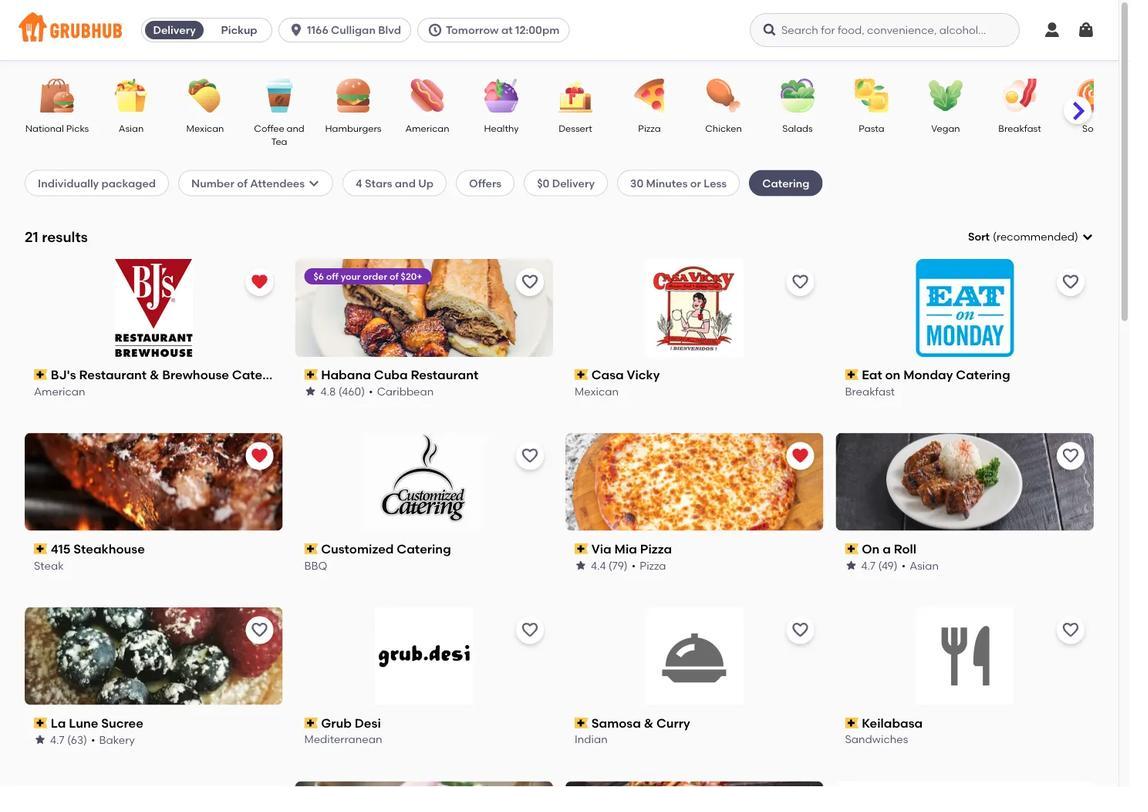 Task type: locate. For each thing, give the bounding box(es) containing it.
0 horizontal spatial restaurant
[[79, 368, 147, 383]]

svg image right ")"
[[1082, 231, 1094, 243]]

caribbean
[[377, 385, 434, 398]]

• right (79)
[[632, 559, 636, 572]]

on a roll link
[[845, 541, 1085, 558]]

1 horizontal spatial breakfast
[[999, 123, 1042, 134]]

dessert image
[[549, 79, 603, 113]]

grub
[[321, 716, 352, 731]]

coffee and tea image
[[252, 79, 306, 113]]

1 vertical spatial mexican
[[575, 385, 619, 398]]

not only nuts logo image
[[836, 782, 1094, 788]]

1 horizontal spatial and
[[395, 177, 416, 190]]

saved restaurant image for 415 steakhouse
[[250, 447, 269, 466]]

1 horizontal spatial svg image
[[1043, 21, 1062, 39]]

subscription pass image
[[575, 370, 589, 381], [845, 370, 859, 381], [34, 544, 48, 555], [304, 544, 318, 555], [845, 718, 859, 729]]

subscription pass image inside via mia pizza 'link'
[[575, 544, 589, 555]]

lune
[[69, 716, 98, 731]]

0 horizontal spatial breakfast
[[845, 385, 895, 398]]

• right (63)
[[91, 734, 95, 747]]

and left up
[[395, 177, 416, 190]]

pasta image
[[845, 79, 899, 113]]

0 vertical spatial svg image
[[1043, 21, 1062, 39]]

subscription pass image inside grub desi link
[[304, 718, 318, 729]]

415
[[51, 542, 71, 557]]

1 horizontal spatial asian
[[910, 559, 939, 572]]

offers
[[469, 177, 502, 190]]

0 vertical spatial &
[[150, 368, 159, 383]]

1 vertical spatial &
[[644, 716, 654, 731]]

and up tea
[[287, 123, 305, 134]]

(63)
[[67, 734, 87, 747]]

1 vertical spatial of
[[390, 271, 399, 282]]

None field
[[968, 229, 1094, 245]]

pickup button
[[207, 18, 272, 42]]

bj's restaurant & brewhouse catering logo image
[[115, 259, 193, 357]]

of left $20+
[[390, 271, 399, 282]]

star icon image left 4.4
[[575, 560, 587, 572]]

tomorrow
[[446, 24, 499, 37]]

of right number
[[237, 177, 248, 190]]

vegan
[[932, 123, 961, 134]]

pizza inside via mia pizza 'link'
[[640, 542, 672, 557]]

star icon image
[[304, 385, 317, 398], [575, 560, 587, 572], [845, 560, 858, 572], [34, 734, 46, 746]]

21 results
[[25, 228, 88, 245]]

subscription pass image for 415
[[34, 544, 48, 555]]

0 vertical spatial delivery
[[153, 24, 196, 37]]

0 vertical spatial and
[[287, 123, 305, 134]]

save this restaurant image
[[791, 273, 810, 292], [791, 622, 810, 640]]

1 vertical spatial delivery
[[552, 177, 595, 190]]

0 horizontal spatial &
[[150, 368, 159, 383]]

pizza up • pizza
[[640, 542, 672, 557]]

keilabasa
[[862, 716, 923, 731]]

delivery left pickup
[[153, 24, 196, 37]]

1 horizontal spatial restaurant
[[411, 368, 479, 383]]

1 horizontal spatial 4.7
[[862, 559, 876, 572]]

svg image
[[1043, 21, 1062, 39], [308, 177, 320, 189], [1082, 231, 1094, 243]]

subscription pass image for customized
[[304, 544, 318, 555]]

svg image
[[1077, 21, 1096, 39], [289, 22, 304, 38], [428, 22, 443, 38], [762, 22, 778, 38]]

0 vertical spatial asian
[[119, 123, 144, 134]]

star icon image for habana
[[304, 385, 317, 398]]

pizza down pizza image
[[638, 123, 661, 134]]

2 restaurant from the left
[[411, 368, 479, 383]]

brewhouse
[[162, 368, 229, 383]]

1 save this restaurant image from the top
[[791, 273, 810, 292]]

keilabasa link
[[845, 715, 1085, 732]]

saved restaurant button
[[246, 268, 274, 296], [246, 443, 274, 470], [787, 443, 815, 470]]

0 vertical spatial of
[[237, 177, 248, 190]]

2 vertical spatial svg image
[[1082, 231, 1094, 243]]

packaged
[[102, 177, 156, 190]]

subscription pass image inside on a roll link
[[845, 544, 859, 555]]

• right (49)
[[902, 559, 906, 572]]

star icon image left 4.8
[[304, 385, 317, 398]]

1 horizontal spatial of
[[390, 271, 399, 282]]

• right (460)
[[369, 385, 373, 398]]

svg image up breakfast image
[[1043, 21, 1062, 39]]

eat on monday catering
[[862, 368, 1011, 383]]

1 vertical spatial svg image
[[308, 177, 320, 189]]

• caribbean
[[369, 385, 434, 398]]

•
[[369, 385, 373, 398], [632, 559, 636, 572], [902, 559, 906, 572], [91, 734, 95, 747]]

mexican down 'casa'
[[575, 385, 619, 398]]

mexican
[[186, 123, 224, 134], [575, 385, 619, 398]]

national picks
[[25, 123, 89, 134]]

blvd
[[378, 24, 401, 37]]

at
[[502, 24, 513, 37]]

sandwiches
[[845, 734, 908, 747]]

0 horizontal spatial asian
[[119, 123, 144, 134]]

1 vertical spatial asian
[[910, 559, 939, 572]]

subscription pass image inside customized catering link
[[304, 544, 318, 555]]

0 horizontal spatial 4.7
[[50, 734, 64, 747]]

restaurant
[[79, 368, 147, 383], [411, 368, 479, 383]]

minutes
[[646, 177, 688, 190]]

0 vertical spatial 4.7
[[862, 559, 876, 572]]

salads
[[783, 123, 813, 134]]

4.7
[[862, 559, 876, 572], [50, 734, 64, 747]]

subscription pass image inside 415 steakhouse link
[[34, 544, 48, 555]]

breakfast down eat
[[845, 385, 895, 398]]

mexican down mexican image
[[186, 123, 224, 134]]

0 horizontal spatial delivery
[[153, 24, 196, 37]]

subscription pass image up indian
[[575, 718, 589, 729]]

1 vertical spatial 4.7
[[50, 734, 64, 747]]

steakhouse
[[74, 542, 145, 557]]

attendees
[[250, 177, 305, 190]]

• for mia
[[632, 559, 636, 572]]

)
[[1075, 230, 1079, 243]]

subscription pass image for on a roll
[[845, 544, 859, 555]]

4.7 down la
[[50, 734, 64, 747]]

save this restaurant image for casa vicky
[[791, 273, 810, 292]]

on a roll
[[862, 542, 917, 557]]

21
[[25, 228, 38, 245]]

la
[[51, 716, 66, 731]]

delivery inside button
[[153, 24, 196, 37]]

0 vertical spatial save this restaurant image
[[791, 273, 810, 292]]

svg image inside tomorrow at 12:00pm button
[[428, 22, 443, 38]]

habana cuba restaurant logo image
[[295, 259, 553, 357]]

4.7 down on
[[862, 559, 876, 572]]

1 vertical spatial pizza
[[640, 542, 672, 557]]

restaurant up the caribbean
[[411, 368, 479, 383]]

grub desi logo image
[[375, 608, 473, 706]]

subscription pass image left via
[[575, 544, 589, 555]]

catering right brewhouse
[[232, 368, 286, 383]]

subscription pass image inside the samosa & curry link
[[575, 718, 589, 729]]

ijava cafe logo image
[[105, 782, 203, 788]]

4
[[356, 177, 362, 190]]

(460)
[[339, 385, 365, 398]]

hamburgers
[[325, 123, 382, 134]]

$6 off your order of $20+
[[314, 271, 423, 282]]

subscription pass image up steak
[[34, 544, 48, 555]]

save this restaurant image for samosa & curry
[[791, 622, 810, 640]]

breakfast down breakfast image
[[999, 123, 1042, 134]]

save this restaurant button for keilabasa
[[1057, 617, 1085, 645]]

results
[[42, 228, 88, 245]]

customized catering logo image
[[362, 433, 486, 531]]

steak
[[34, 559, 64, 572]]

habana
[[321, 368, 371, 383]]

subscription pass image left eat
[[845, 370, 859, 381]]

& left curry
[[644, 716, 654, 731]]

coffee and tea
[[254, 123, 305, 147]]

$20+
[[401, 271, 423, 282]]

save this restaurant image
[[521, 273, 539, 292], [1062, 273, 1080, 292], [521, 447, 539, 466], [1062, 447, 1080, 466], [250, 622, 269, 640], [521, 622, 539, 640], [1062, 622, 1080, 640]]

on
[[862, 542, 880, 557]]

subscription pass image inside habana cuba restaurant link
[[304, 370, 318, 381]]

star icon image for la
[[34, 734, 46, 746]]

order
[[363, 271, 387, 282]]

saved restaurant button for bj's restaurant & brewhouse catering
[[246, 268, 274, 296]]

save this restaurant button
[[516, 268, 544, 296], [787, 268, 815, 296], [1057, 268, 1085, 296], [516, 443, 544, 470], [1057, 443, 1085, 470], [246, 617, 274, 645], [516, 617, 544, 645], [787, 617, 815, 645], [1057, 617, 1085, 645]]

• pizza
[[632, 559, 666, 572]]

delivery button
[[142, 18, 207, 42]]

4.7 (49)
[[862, 559, 898, 572]]

eat
[[862, 368, 883, 383]]

on a roll logo image
[[836, 433, 1094, 531]]

off
[[326, 271, 339, 282]]

subscription pass image left the bj's
[[34, 370, 48, 381]]

subscription pass image up sandwiches
[[845, 718, 859, 729]]

2 save this restaurant image from the top
[[791, 622, 810, 640]]

star icon image left 4.7 (49)
[[845, 560, 858, 572]]

subscription pass image for casa
[[575, 370, 589, 381]]

none field containing sort
[[968, 229, 1094, 245]]

30
[[630, 177, 644, 190]]

asian down roll
[[910, 559, 939, 572]]

saved restaurant image for via mia pizza
[[791, 447, 810, 466]]

1 horizontal spatial american
[[405, 123, 450, 134]]

subscription pass image for via mia pizza
[[575, 544, 589, 555]]

0 horizontal spatial american
[[34, 385, 85, 398]]

indian
[[575, 734, 608, 747]]

1 horizontal spatial &
[[644, 716, 654, 731]]

& left brewhouse
[[150, 368, 159, 383]]

breakfast
[[999, 123, 1042, 134], [845, 385, 895, 398]]

pizza
[[638, 123, 661, 134], [640, 542, 672, 557], [640, 559, 666, 572]]

and inside coffee and tea
[[287, 123, 305, 134]]

asian down "asian" image
[[119, 123, 144, 134]]

samosa
[[592, 716, 641, 731]]

0 vertical spatial breakfast
[[999, 123, 1042, 134]]

• bakery
[[91, 734, 135, 747]]

grub desi
[[321, 716, 381, 731]]

up
[[418, 177, 434, 190]]

breakfast image
[[993, 79, 1047, 113]]

subscription pass image inside la lune sucree link
[[34, 718, 48, 729]]

monday
[[904, 368, 953, 383]]

subscription pass image left grub
[[304, 718, 318, 729]]

subscription pass image up bbq on the left of page
[[304, 544, 318, 555]]

pizza down via mia pizza
[[640, 559, 666, 572]]

american down the bj's
[[34, 385, 85, 398]]

subscription pass image inside eat on monday catering link
[[845, 370, 859, 381]]

asian image
[[104, 79, 158, 113]]

svg image inside 1166 culligan blvd button
[[289, 22, 304, 38]]

saved restaurant image
[[250, 273, 269, 292], [250, 447, 269, 466], [791, 447, 810, 466]]

casa
[[592, 368, 624, 383]]

subscription pass image
[[34, 370, 48, 381], [304, 370, 318, 381], [575, 544, 589, 555], [845, 544, 859, 555], [34, 718, 48, 729], [304, 718, 318, 729], [575, 718, 589, 729]]

delivery right $0
[[552, 177, 595, 190]]

2 horizontal spatial svg image
[[1082, 231, 1094, 243]]

tea
[[271, 136, 287, 147]]

subscription pass image for grub desi
[[304, 718, 318, 729]]

svg image right the "attendees"
[[308, 177, 320, 189]]

restaurant right the bj's
[[79, 368, 147, 383]]

recommended
[[997, 230, 1075, 243]]

subscription pass image for la lune sucree
[[34, 718, 48, 729]]

subscription pass image inside casa vicky link
[[575, 370, 589, 381]]

1 vertical spatial save this restaurant image
[[791, 622, 810, 640]]

subscription pass image for eat
[[845, 370, 859, 381]]

• asian
[[902, 559, 939, 572]]

star icon image left 4.7 (63)
[[34, 734, 46, 746]]

mexican image
[[178, 79, 232, 113]]

healthy image
[[475, 79, 529, 113]]

american down american image on the top left of page
[[405, 123, 450, 134]]

keilabasa logo image
[[916, 608, 1014, 706]]

vegan image
[[919, 79, 973, 113]]

subscription pass image left 'casa'
[[575, 370, 589, 381]]

national
[[25, 123, 64, 134]]

svg image inside main navigation navigation
[[1043, 21, 1062, 39]]

0 vertical spatial mexican
[[186, 123, 224, 134]]

0 horizontal spatial of
[[237, 177, 248, 190]]

4.4
[[591, 559, 606, 572]]

subscription pass image left la
[[34, 718, 48, 729]]

1 vertical spatial american
[[34, 385, 85, 398]]

subscription pass image left on
[[845, 544, 859, 555]]

bakery
[[99, 734, 135, 747]]

0 horizontal spatial and
[[287, 123, 305, 134]]

subscription pass image inside bj's restaurant & brewhouse catering link
[[34, 370, 48, 381]]

subscription pass image left habana on the left top of page
[[304, 370, 318, 381]]

subscription pass image inside keilabasa link
[[845, 718, 859, 729]]



Task type: vqa. For each thing, say whether or not it's contained in the screenshot.


Task type: describe. For each thing, give the bounding box(es) containing it.
sort ( recommended )
[[968, 230, 1079, 243]]

or
[[691, 177, 701, 190]]

a
[[883, 542, 891, 557]]

1 vertical spatial breakfast
[[845, 385, 895, 398]]

chaacha's kitchen logo image
[[295, 782, 553, 788]]

Search for food, convenience, alcohol... search field
[[750, 13, 1020, 47]]

save this restaurant button for casa vicky
[[787, 268, 815, 296]]

less
[[704, 177, 727, 190]]

number
[[191, 177, 235, 190]]

4 stars and up
[[356, 177, 434, 190]]

12:00pm
[[515, 24, 560, 37]]

0 vertical spatial american
[[405, 123, 450, 134]]

via mia pizza link
[[575, 541, 815, 558]]

hamburgers image
[[326, 79, 380, 113]]

4.7 (63)
[[50, 734, 87, 747]]

save this restaurant image for customized catering
[[521, 447, 539, 466]]

• for lune
[[91, 734, 95, 747]]

casa vicky link
[[575, 366, 815, 384]]

save this restaurant button for on a roll
[[1057, 443, 1085, 470]]

subscription pass image for samosa & curry
[[575, 718, 589, 729]]

desi contemporary | indian | casual logo image
[[566, 782, 824, 788]]

415 steakhouse logo image
[[25, 433, 283, 531]]

samosa & curry
[[592, 716, 691, 731]]

4.4 (79)
[[591, 559, 628, 572]]

la lune sucree logo image
[[25, 608, 283, 706]]

via
[[592, 542, 612, 557]]

1166 culligan blvd button
[[279, 18, 417, 42]]

picks
[[66, 123, 89, 134]]

save this restaurant button for grub desi
[[516, 617, 544, 645]]

save this restaurant button for eat on monday catering
[[1057, 268, 1085, 296]]

saved restaurant button for 415 steakhouse
[[246, 443, 274, 470]]

(79)
[[609, 559, 628, 572]]

pizza image
[[623, 79, 677, 113]]

$0 delivery
[[537, 177, 595, 190]]

roll
[[894, 542, 917, 557]]

save this restaurant button for la lune sucree
[[246, 617, 274, 645]]

individually
[[38, 177, 99, 190]]

desi
[[355, 716, 381, 731]]

sort
[[968, 230, 990, 243]]

0 horizontal spatial mexican
[[186, 123, 224, 134]]

save this restaurant image for la lune sucree
[[250, 622, 269, 640]]

casa vicky
[[592, 368, 660, 383]]

grub desi link
[[304, 715, 544, 732]]

save this restaurant button for samosa & curry
[[787, 617, 815, 645]]

bbq
[[304, 559, 327, 572]]

chicken image
[[697, 79, 751, 113]]

1 vertical spatial and
[[395, 177, 416, 190]]

culligan
[[331, 24, 376, 37]]

main navigation navigation
[[0, 0, 1119, 60]]

sucree
[[101, 716, 143, 731]]

tomorrow at 12:00pm
[[446, 24, 560, 37]]

(
[[993, 230, 997, 243]]

star icon image for on
[[845, 560, 858, 572]]

la lune sucree link
[[34, 715, 274, 732]]

1 horizontal spatial mexican
[[575, 385, 619, 398]]

saved restaurant image for bj's restaurant & brewhouse catering
[[250, 273, 269, 292]]

pickup
[[221, 24, 257, 37]]

pasta
[[859, 123, 885, 134]]

dessert
[[559, 123, 592, 134]]

customized catering link
[[304, 541, 544, 558]]

subscription pass image for habana cuba restaurant
[[304, 370, 318, 381]]

american image
[[401, 79, 455, 113]]

customized catering
[[321, 542, 451, 557]]

salads image
[[771, 79, 825, 113]]

415 steakhouse link
[[34, 541, 274, 558]]

saved restaurant button for via mia pizza
[[787, 443, 815, 470]]

save this restaurant button for customized catering
[[516, 443, 544, 470]]

subscription pass image for bj's restaurant & brewhouse catering
[[34, 370, 48, 381]]

vicky
[[627, 368, 660, 383]]

• for cuba
[[369, 385, 373, 398]]

save this restaurant image for eat on monday catering
[[1062, 273, 1080, 292]]

bj's
[[51, 368, 76, 383]]

4.8 (460)
[[321, 385, 365, 398]]

catering right monday
[[956, 368, 1011, 383]]

1 horizontal spatial delivery
[[552, 177, 595, 190]]

via mia pizza logo image
[[566, 433, 824, 531]]

via mia pizza
[[592, 542, 672, 557]]

samosa & curry logo image
[[646, 608, 744, 706]]

la lune sucree
[[51, 716, 143, 731]]

casa vicky logo image
[[646, 259, 744, 357]]

number of attendees
[[191, 177, 305, 190]]

soup
[[1083, 123, 1106, 134]]

4.7 for on a roll
[[862, 559, 876, 572]]

stars
[[365, 177, 392, 190]]

0 horizontal spatial svg image
[[308, 177, 320, 189]]

chicken
[[705, 123, 742, 134]]

415 steakhouse
[[51, 542, 145, 557]]

save this restaurant image for grub desi
[[521, 622, 539, 640]]

catering down salads
[[763, 177, 810, 190]]

2 vertical spatial pizza
[[640, 559, 666, 572]]

4.7 for la lune sucree
[[50, 734, 64, 747]]

save this restaurant image for on a roll
[[1062, 447, 1080, 466]]

mediterranean
[[304, 734, 382, 747]]

star icon image for via
[[575, 560, 587, 572]]

1166
[[307, 24, 329, 37]]

4.8
[[321, 385, 336, 398]]

eat on monday catering logo image
[[916, 259, 1014, 357]]

coffee
[[254, 123, 285, 134]]

samosa & curry link
[[575, 715, 815, 732]]

bj's restaurant & brewhouse catering
[[51, 368, 286, 383]]

national picks image
[[30, 79, 84, 113]]

on
[[886, 368, 901, 383]]

• for a
[[902, 559, 906, 572]]

habana cuba restaurant link
[[304, 366, 544, 384]]

0 vertical spatial pizza
[[638, 123, 661, 134]]

curry
[[657, 716, 691, 731]]

save this restaurant image for keilabasa
[[1062, 622, 1080, 640]]

habana cuba restaurant
[[321, 368, 479, 383]]

$0
[[537, 177, 550, 190]]

1 restaurant from the left
[[79, 368, 147, 383]]

catering right customized
[[397, 542, 451, 557]]

30 minutes or less
[[630, 177, 727, 190]]

mia
[[615, 542, 637, 557]]

$6
[[314, 271, 324, 282]]

customized
[[321, 542, 394, 557]]

individually packaged
[[38, 177, 156, 190]]



